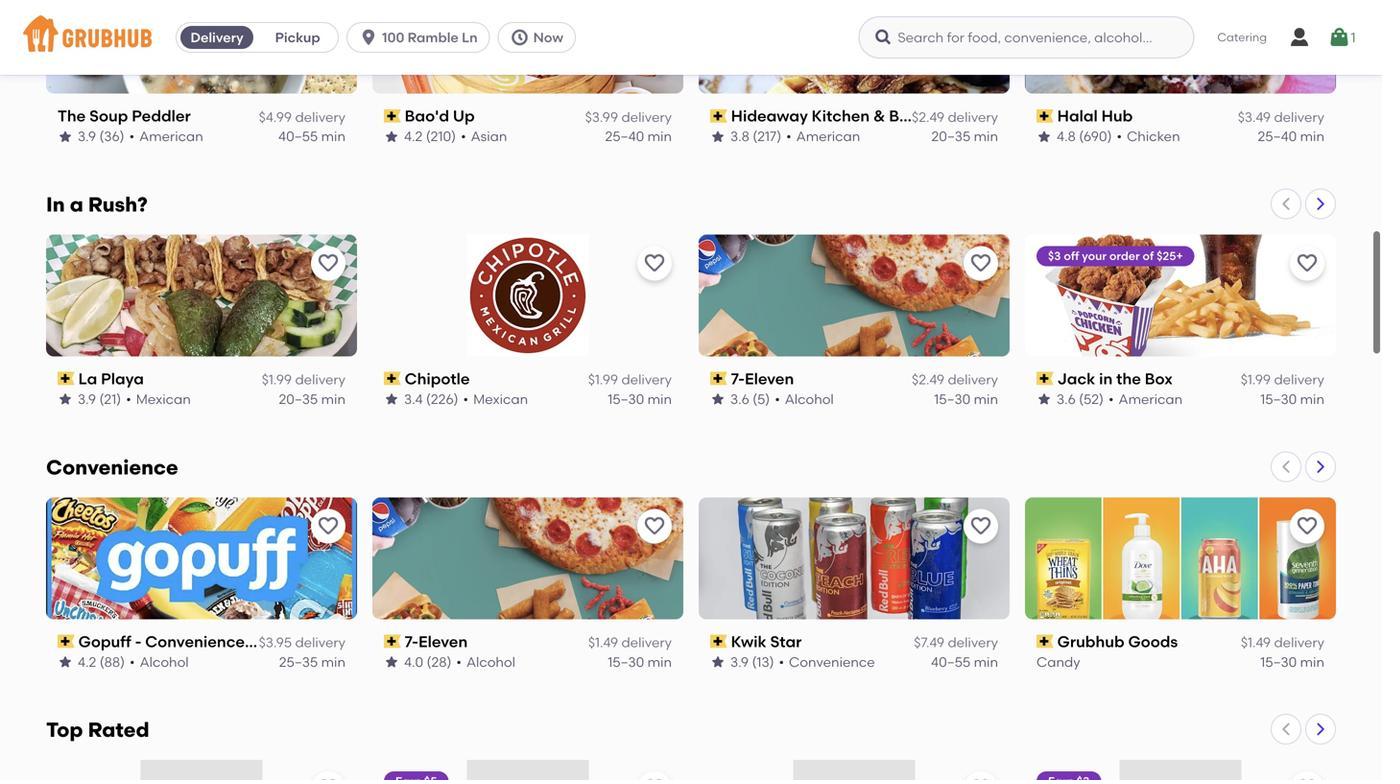 Task type: locate. For each thing, give the bounding box(es) containing it.
caret left icon image
[[1279, 196, 1294, 212], [1279, 459, 1294, 475], [1279, 722, 1294, 738]]

jack in the box logo image
[[1025, 235, 1337, 357]]

25–40 down $3.49 delivery
[[1258, 128, 1297, 145]]

2 horizontal spatial • alcohol
[[775, 391, 834, 408]]

1 vertical spatial 20–35 min
[[279, 391, 346, 408]]

• for (36)
[[129, 128, 135, 145]]

7- up 4.0
[[405, 633, 419, 651]]

min for 3.9 (21)
[[321, 391, 346, 408]]

40–55 min for $4.99
[[278, 128, 346, 145]]

$1.49 delivery for grubhub goods
[[1241, 635, 1325, 651]]

1 vertical spatial caret right icon image
[[1313, 459, 1329, 475]]

• mexican down playa
[[126, 391, 191, 408]]

checkout
[[1224, 530, 1288, 547]]

0 horizontal spatial $1.99 delivery
[[262, 372, 346, 388]]

$3.49 delivery
[[1238, 109, 1325, 125]]

20–35 min
[[932, 128, 999, 145], [279, 391, 346, 408]]

& up 25–35 min
[[318, 633, 330, 651]]

1 vertical spatial eleven
[[419, 633, 468, 651]]

• right (226)
[[463, 391, 469, 408]]

caret right icon image
[[1313, 196, 1329, 212], [1313, 459, 1329, 475], [1313, 722, 1329, 738]]

1 vertical spatial $2.49 delivery
[[912, 372, 999, 388]]

1 vertical spatial 40–55
[[931, 654, 971, 671]]

alcohol,
[[253, 633, 314, 651]]

american
[[139, 128, 203, 145], [797, 128, 861, 145], [1119, 391, 1183, 408]]

$1.99 for la playa
[[262, 372, 292, 388]]

catering button
[[1204, 16, 1281, 59]]

star icon image left 4.0
[[384, 655, 399, 670]]

in a rush?
[[46, 192, 148, 217]]

subscription pass image for kwik star
[[711, 635, 727, 649]]

eleven up (5)
[[745, 370, 794, 388]]

2 horizontal spatial $1.99
[[1241, 372, 1271, 388]]

alcohol for 4.0 (28)
[[467, 654, 516, 671]]

delivery for (217)
[[948, 109, 999, 125]]

• for (13)
[[779, 654, 784, 671]]

25–40
[[605, 128, 645, 145], [1258, 128, 1297, 145]]

• alcohol right (5)
[[775, 391, 834, 408]]

subscription pass image
[[384, 109, 401, 123], [58, 372, 75, 386], [384, 372, 401, 386], [1037, 372, 1054, 386], [384, 635, 401, 649], [711, 635, 727, 649], [1037, 635, 1054, 649]]

min
[[321, 128, 346, 145], [648, 128, 672, 145], [974, 128, 999, 145], [1301, 128, 1325, 145], [321, 391, 346, 408], [648, 391, 672, 408], [974, 391, 999, 408], [1301, 391, 1325, 408], [321, 654, 346, 671], [648, 654, 672, 671], [974, 654, 999, 671], [1301, 654, 1325, 671]]

1 vertical spatial 7-
[[405, 633, 419, 651]]

(88)
[[100, 654, 125, 671]]

• alcohol down -
[[130, 654, 189, 671]]

la
[[78, 370, 97, 388]]

1
[[1351, 29, 1356, 45]]

40–55 down $7.49 delivery
[[931, 654, 971, 671]]

2 horizontal spatial $1.99 delivery
[[1241, 372, 1325, 388]]

star icon image left 4.8 at the top right
[[1037, 129, 1052, 144]]

2 svg image from the left
[[874, 28, 893, 47]]

bar
[[889, 107, 916, 125]]

1 horizontal spatial 40–55
[[931, 654, 971, 671]]

1 25–40 min from the left
[[605, 128, 672, 145]]

the soup peddler logo image
[[46, 0, 357, 94]]

mexican
[[136, 391, 191, 408], [473, 391, 528, 408]]

in
[[1100, 370, 1113, 388]]

40–55 min down $4.99 delivery
[[278, 128, 346, 145]]

0 horizontal spatial 40–55 min
[[278, 128, 346, 145]]

0 horizontal spatial 3.6
[[731, 391, 750, 408]]

1 horizontal spatial 3.6
[[1057, 391, 1076, 408]]

1 horizontal spatial • alcohol
[[456, 654, 516, 671]]

alcohol down -
[[140, 654, 189, 671]]

delivery for (210)
[[622, 109, 672, 125]]

1 horizontal spatial alcohol
[[467, 654, 516, 671]]

0 horizontal spatial • american
[[129, 128, 203, 145]]

2 25–40 min from the left
[[1258, 128, 1325, 145]]

0 vertical spatial 3.9
[[78, 128, 96, 145]]

20–35 for la playa
[[279, 391, 318, 408]]

convenience
[[46, 455, 178, 480], [789, 654, 875, 671]]

1 3.6 from the left
[[731, 391, 750, 408]]

2 vertical spatial caret right icon image
[[1313, 722, 1329, 738]]

0 vertical spatial 4.2
[[404, 128, 423, 145]]

3.6 left (5)
[[731, 391, 750, 408]]

(13)
[[752, 654, 774, 671]]

0 vertical spatial 20–35
[[932, 128, 971, 145]]

3.6 for jack
[[1057, 391, 1076, 408]]

delivery for (88)
[[295, 635, 346, 651]]

2 $1.99 from the left
[[588, 372, 618, 388]]

• mexican for la playa
[[126, 391, 191, 408]]

• for (21)
[[126, 391, 131, 408]]

2 mexican from the left
[[473, 391, 528, 408]]

star icon image for 3.9 (36)
[[58, 129, 73, 144]]

star icon image
[[58, 129, 73, 144], [384, 129, 399, 144], [711, 129, 726, 144], [1037, 129, 1052, 144], [58, 392, 73, 407], [384, 392, 399, 407], [711, 392, 726, 407], [1037, 392, 1052, 407], [58, 655, 73, 670], [384, 655, 399, 670], [711, 655, 726, 670]]

7- up 3.6 (5)
[[731, 370, 745, 388]]

0 horizontal spatial convenience
[[46, 455, 178, 480]]

• right (217)
[[786, 128, 792, 145]]

svg image inside now button
[[510, 28, 530, 47]]

alcohol
[[785, 391, 834, 408], [140, 654, 189, 671], [467, 654, 516, 671]]

0 vertical spatial 7-eleven logo image
[[699, 235, 1010, 357]]

star icon image left 4.2 (88)
[[58, 655, 73, 670]]

0 horizontal spatial 25–40
[[605, 128, 645, 145]]

mexican right (226)
[[473, 391, 528, 408]]

subscription pass image for halal hub
[[1037, 109, 1054, 123]]

0 horizontal spatial alcohol
[[140, 654, 189, 671]]

0 horizontal spatial • alcohol
[[130, 654, 189, 671]]

4.2 down bao'd
[[404, 128, 423, 145]]

0 vertical spatial 20–35 min
[[932, 128, 999, 145]]

0 vertical spatial caret right icon image
[[1313, 196, 1329, 212]]

$4.99 delivery
[[259, 109, 346, 125]]

3.9 left (36)
[[78, 128, 96, 145]]

svg image
[[510, 28, 530, 47], [874, 28, 893, 47]]

100 ramble ln button
[[347, 22, 498, 53]]

save this restaurant image for gopuff - convenience, alcohol, & more
[[317, 515, 340, 538]]

hideaway kitchen & bar logo image
[[699, 0, 1010, 94]]

15–30 min for (5)
[[934, 391, 999, 408]]

subscription pass image up candy
[[1037, 635, 1054, 649]]

0 horizontal spatial 7-eleven logo image
[[373, 498, 684, 620]]

2 horizontal spatial • american
[[1109, 391, 1183, 408]]

svg image
[[1289, 26, 1312, 49], [1328, 26, 1351, 49], [359, 28, 378, 47]]

4.2 for gopuff - convenience, alcohol, & more
[[78, 654, 96, 671]]

caret right icon image for rated
[[1313, 722, 1329, 738]]

0 vertical spatial $2.49
[[912, 109, 945, 125]]

&
[[874, 107, 886, 125], [318, 633, 330, 651]]

3.9 down la
[[78, 391, 96, 408]]

1 • mexican from the left
[[126, 391, 191, 408]]

4.2 left (88)
[[78, 654, 96, 671]]

•
[[129, 128, 135, 145], [461, 128, 466, 145], [786, 128, 792, 145], [1117, 128, 1122, 145], [126, 391, 131, 408], [463, 391, 469, 408], [775, 391, 780, 408], [1109, 391, 1114, 408], [130, 654, 135, 671], [456, 654, 462, 671], [779, 654, 784, 671]]

subscription pass image left la
[[58, 372, 75, 386]]

0 horizontal spatial 20–35 min
[[279, 391, 346, 408]]

2 25–40 from the left
[[1258, 128, 1297, 145]]

subscription pass image for jack in the box
[[1037, 372, 1054, 386]]

40–55 min down $7.49 delivery
[[931, 654, 999, 671]]

4.2
[[404, 128, 423, 145], [78, 654, 96, 671]]

1 horizontal spatial 7-eleven logo image
[[699, 235, 1010, 357]]

0 vertical spatial 7-eleven
[[731, 370, 794, 388]]

subscription pass image left jack
[[1037, 372, 1054, 386]]

0 vertical spatial caret left icon image
[[1279, 196, 1294, 212]]

eleven
[[745, 370, 794, 388], [419, 633, 468, 651]]

• for (5)
[[775, 391, 780, 408]]

$1.99 for jack in the box
[[1241, 372, 1271, 388]]

0 horizontal spatial 7-
[[405, 633, 419, 651]]

1 horizontal spatial 25–40
[[1258, 128, 1297, 145]]

1 caret right icon image from the top
[[1313, 196, 1329, 212]]

25–40 for bao'd up
[[605, 128, 645, 145]]

• american for jack in the box
[[1109, 391, 1183, 408]]

star icon image left 3.9 (21)
[[58, 392, 73, 407]]

1 horizontal spatial • american
[[786, 128, 861, 145]]

1 horizontal spatial 20–35 min
[[932, 128, 999, 145]]

• for (88)
[[130, 654, 135, 671]]

mexican for chipotle
[[473, 391, 528, 408]]

0 vertical spatial 40–55 min
[[278, 128, 346, 145]]

chipotle logo image
[[467, 235, 589, 357]]

catering
[[1218, 30, 1267, 44]]

caret left icon image for a
[[1279, 196, 1294, 212]]

• right (36)
[[129, 128, 135, 145]]

subscription pass image left chipotle
[[384, 372, 401, 386]]

rated
[[88, 718, 149, 743]]

40–55 min for $7.49
[[931, 654, 999, 671]]

0 horizontal spatial eleven
[[419, 633, 468, 651]]

1 $2.49 delivery from the top
[[912, 109, 999, 125]]

40–55 down $4.99 delivery
[[278, 128, 318, 145]]

svg image inside 1 button
[[1328, 26, 1351, 49]]

of
[[1143, 249, 1154, 263]]

alcohol right (5)
[[785, 391, 834, 408]]

la playa logo image
[[46, 235, 357, 357]]

min for 3.9 (36)
[[321, 128, 346, 145]]

0 horizontal spatial 7-eleven
[[405, 633, 468, 651]]

• right the (52) at the bottom of the page
[[1109, 391, 1114, 408]]

1 horizontal spatial american
[[797, 128, 861, 145]]

• american
[[129, 128, 203, 145], [786, 128, 861, 145], [1109, 391, 1183, 408]]

2 $2.49 from the top
[[912, 372, 945, 388]]

4.2 (210)
[[404, 128, 456, 145]]

7-eleven
[[731, 370, 794, 388], [405, 633, 468, 651]]

1 horizontal spatial mexican
[[473, 391, 528, 408]]

svg image left now
[[510, 28, 530, 47]]

svg image up the "bar"
[[874, 28, 893, 47]]

star icon image for 3.9 (13)
[[711, 655, 726, 670]]

1 horizontal spatial $1.99
[[588, 372, 618, 388]]

$4.99
[[259, 109, 292, 125]]

0 horizontal spatial $1.99
[[262, 372, 292, 388]]

alcohol right (28)
[[467, 654, 516, 671]]

subscription pass image left bao'd
[[384, 109, 401, 123]]

15–30 for (52)
[[1261, 391, 1297, 408]]

1 $1.49 delivery from the left
[[588, 635, 672, 651]]

delivery for (21)
[[295, 372, 346, 388]]

$1.99 delivery for la playa
[[262, 372, 346, 388]]

2 horizontal spatial svg image
[[1328, 26, 1351, 49]]

40–55 for $7.49
[[931, 654, 971, 671]]

1 horizontal spatial 20–35
[[932, 128, 971, 145]]

gopuff - convenience, alcohol, & more logo image
[[46, 498, 357, 620]]

min for 4.2 (210)
[[648, 128, 672, 145]]

1 horizontal spatial svg image
[[874, 28, 893, 47]]

1 vertical spatial 3.9
[[78, 391, 96, 408]]

• mexican right (226)
[[463, 391, 528, 408]]

subscription pass image right the more
[[384, 635, 401, 649]]

• down up
[[461, 128, 466, 145]]

save this restaurant image
[[317, 252, 340, 275], [643, 252, 666, 275], [970, 252, 993, 275], [1296, 252, 1319, 275], [317, 778, 340, 781], [643, 778, 666, 781], [970, 778, 993, 781]]

1 svg image from the left
[[510, 28, 530, 47]]

2 horizontal spatial alcohol
[[785, 391, 834, 408]]

1 $2.49 from the top
[[912, 109, 945, 125]]

$1.99 for chipotle
[[588, 372, 618, 388]]

3 caret right icon image from the top
[[1313, 722, 1329, 738]]

0 vertical spatial 40–55
[[278, 128, 318, 145]]

• right (88)
[[130, 654, 135, 671]]

save this restaurant button
[[311, 246, 346, 281], [638, 246, 672, 281], [964, 246, 999, 281], [1290, 246, 1325, 281], [311, 509, 346, 544], [638, 509, 672, 544], [964, 509, 999, 544], [1290, 509, 1325, 544], [311, 772, 346, 781], [638, 772, 672, 781], [964, 772, 999, 781], [1290, 772, 1325, 781]]

min for 3.6 (52)
[[1301, 391, 1325, 408]]

0 vertical spatial convenience
[[46, 455, 178, 480]]

1 horizontal spatial &
[[874, 107, 886, 125]]

1 vertical spatial caret left icon image
[[1279, 459, 1294, 475]]

0 horizontal spatial svg image
[[359, 28, 378, 47]]

• for (210)
[[461, 128, 466, 145]]

ramble
[[408, 29, 459, 46]]

3 caret left icon image from the top
[[1279, 722, 1294, 738]]

2 $2.49 delivery from the top
[[912, 372, 999, 388]]

1 vertical spatial 40–55 min
[[931, 654, 999, 671]]

0 horizontal spatial $1.49 delivery
[[588, 635, 672, 651]]

0 vertical spatial $2.49 delivery
[[912, 109, 999, 125]]

proceed to checkout button
[[1089, 521, 1347, 556]]

1 horizontal spatial 4.2
[[404, 128, 423, 145]]

2 $1.49 delivery from the left
[[1241, 635, 1325, 651]]

svg image inside 100 ramble ln button
[[359, 28, 378, 47]]

subscription pass image for grubhub goods
[[1037, 635, 1054, 649]]

delivery
[[191, 29, 244, 46]]

1 horizontal spatial • mexican
[[463, 391, 528, 408]]

la playa
[[78, 370, 144, 388]]

american down box
[[1119, 391, 1183, 408]]

$1.99 delivery for chipotle
[[588, 372, 672, 388]]

2 • mexican from the left
[[463, 391, 528, 408]]

star icon image left 3.8
[[711, 129, 726, 144]]

3.9 down kwik
[[731, 654, 749, 671]]

subscription pass image for 7-eleven
[[711, 372, 727, 386]]

grubhub
[[1058, 633, 1125, 651]]

• for (28)
[[456, 654, 462, 671]]

2 vertical spatial caret left icon image
[[1279, 722, 1294, 738]]

2 caret right icon image from the top
[[1313, 459, 1329, 475]]

1 horizontal spatial eleven
[[745, 370, 794, 388]]

3 $1.99 delivery from the left
[[1241, 372, 1325, 388]]

0 horizontal spatial &
[[318, 633, 330, 651]]

3.8 (217)
[[731, 128, 782, 145]]

15–30 min for (28)
[[608, 654, 672, 671]]

7-
[[731, 370, 745, 388], [405, 633, 419, 651]]

3.9
[[78, 128, 96, 145], [78, 391, 96, 408], [731, 654, 749, 671]]

3.9 (21)
[[78, 391, 121, 408]]

7-eleven up (5)
[[731, 370, 794, 388]]

• american down box
[[1109, 391, 1183, 408]]

7-eleven up (28)
[[405, 633, 468, 651]]

• convenience
[[779, 654, 875, 671]]

7-eleven for (28)
[[405, 633, 468, 651]]

• american down hideaway kitchen & bar
[[786, 128, 861, 145]]

the
[[1117, 370, 1141, 388]]

• right (5)
[[775, 391, 780, 408]]

1 horizontal spatial 40–55 min
[[931, 654, 999, 671]]

proceed to checkout
[[1148, 530, 1288, 547]]

subscription pass image for 7-eleven
[[384, 635, 401, 649]]

star icon image left 3.6 (52)
[[1037, 392, 1052, 407]]

1 caret left icon image from the top
[[1279, 196, 1294, 212]]

0 horizontal spatial 25–40 min
[[605, 128, 672, 145]]

1 vertical spatial $2.49
[[912, 372, 945, 388]]

2 horizontal spatial american
[[1119, 391, 1183, 408]]

convenience down (21)
[[46, 455, 178, 480]]

• right (21)
[[126, 391, 131, 408]]

0 horizontal spatial $1.49
[[588, 635, 618, 651]]

0 horizontal spatial 40–55
[[278, 128, 318, 145]]

kwik star logo image
[[699, 498, 1010, 620]]

1 horizontal spatial $1.99 delivery
[[588, 372, 672, 388]]

1 horizontal spatial $1.49 delivery
[[1241, 635, 1325, 651]]

• down hub at top
[[1117, 128, 1122, 145]]

0 horizontal spatial svg image
[[510, 28, 530, 47]]

1 vertical spatial 4.2
[[78, 654, 96, 671]]

25–40 min for halal hub
[[1258, 128, 1325, 145]]

bao'd up logo image
[[373, 0, 684, 94]]

0 horizontal spatial • mexican
[[126, 391, 191, 408]]

save this restaurant image for kwik star
[[970, 515, 993, 538]]

• alcohol right (28)
[[456, 654, 516, 671]]

25–40 min down $3.49 delivery
[[1258, 128, 1325, 145]]

1 horizontal spatial $1.49
[[1241, 635, 1271, 651]]

2 3.6 from the left
[[1057, 391, 1076, 408]]

1 horizontal spatial 25–40 min
[[1258, 128, 1325, 145]]

caret right icon image for a
[[1313, 196, 1329, 212]]

$1.49 for goods
[[1241, 635, 1271, 651]]

0 vertical spatial &
[[874, 107, 886, 125]]

• american down peddler
[[129, 128, 203, 145]]

american down peddler
[[139, 128, 203, 145]]

delivery for (36)
[[295, 109, 346, 125]]

0 vertical spatial 7-
[[731, 370, 745, 388]]

subscription pass image for gopuff - convenience, alcohol, & more
[[58, 635, 75, 649]]

star icon image for 3.6 (52)
[[1037, 392, 1052, 407]]

0 horizontal spatial mexican
[[136, 391, 191, 408]]

15–30
[[608, 391, 645, 408], [934, 391, 971, 408], [1261, 391, 1297, 408], [608, 654, 645, 671], [1261, 654, 1297, 671]]

1 vertical spatial 20–35
[[279, 391, 318, 408]]

• mexican for chipotle
[[463, 391, 528, 408]]

25–40 for halal hub
[[1258, 128, 1297, 145]]

star icon image left 3.6 (5)
[[711, 392, 726, 407]]

a
[[70, 192, 83, 217]]

0 horizontal spatial 20–35
[[279, 391, 318, 408]]

0 horizontal spatial 4.2
[[78, 654, 96, 671]]

• for (226)
[[463, 391, 469, 408]]

7-eleven logo image
[[699, 235, 1010, 357], [373, 498, 684, 620]]

1 25–40 from the left
[[605, 128, 645, 145]]

• right (13)
[[779, 654, 784, 671]]

1 horizontal spatial 7-
[[731, 370, 745, 388]]

15–30 min
[[608, 391, 672, 408], [934, 391, 999, 408], [1261, 391, 1325, 408], [608, 654, 672, 671], [1261, 654, 1325, 671]]

eleven up (28)
[[419, 633, 468, 651]]

star icon image left 4.2 (210)
[[384, 129, 399, 144]]

save this restaurant image
[[317, 515, 340, 538], [643, 515, 666, 538], [970, 515, 993, 538], [1296, 515, 1319, 538], [1296, 778, 1319, 781]]

hideaway
[[731, 107, 808, 125]]

7- for 3.6
[[731, 370, 745, 388]]

2 $1.99 delivery from the left
[[588, 372, 672, 388]]

convenience down star
[[789, 654, 875, 671]]

subscription pass image
[[711, 109, 727, 123], [1037, 109, 1054, 123], [711, 372, 727, 386], [58, 635, 75, 649]]

1 $1.99 delivery from the left
[[262, 372, 346, 388]]

kitchen
[[812, 107, 870, 125]]

subscription pass image left kwik
[[711, 635, 727, 649]]

& left the "bar"
[[874, 107, 886, 125]]

asian
[[471, 128, 507, 145]]

1 $1.49 from the left
[[588, 635, 618, 651]]

4.8 (690)
[[1057, 128, 1112, 145]]

1 vertical spatial 7-eleven
[[405, 633, 468, 651]]

alcohol for 4.2 (88)
[[140, 654, 189, 671]]

25–40 down $3.99 delivery
[[605, 128, 645, 145]]

star icon image for 3.4 (226)
[[384, 392, 399, 407]]

1 vertical spatial 7-eleven logo image
[[373, 498, 684, 620]]

1 mexican from the left
[[136, 391, 191, 408]]

• right (28)
[[456, 654, 462, 671]]

2 $1.49 from the left
[[1241, 635, 1271, 651]]

25–40 min down $3.99 delivery
[[605, 128, 672, 145]]

• mexican
[[126, 391, 191, 408], [463, 391, 528, 408]]

star icon image down the
[[58, 129, 73, 144]]

0 vertical spatial eleven
[[745, 370, 794, 388]]

4.2 for bao'd up
[[404, 128, 423, 145]]

star icon image left '3.9 (13)'
[[711, 655, 726, 670]]

3.6 down jack
[[1057, 391, 1076, 408]]

soup
[[89, 107, 128, 125]]

1 vertical spatial convenience
[[789, 654, 875, 671]]

$25+
[[1157, 249, 1184, 263]]

off
[[1064, 249, 1080, 263]]

american down hideaway kitchen & bar
[[797, 128, 861, 145]]

3 $1.99 from the left
[[1241, 372, 1271, 388]]

(226)
[[426, 391, 459, 408]]

jersey mike's logo image
[[699, 761, 1010, 781]]

star icon image left 3.4
[[384, 392, 399, 407]]

7- for 4.0
[[405, 633, 419, 651]]

svg image for 100 ramble ln
[[359, 28, 378, 47]]

1 $1.99 from the left
[[262, 372, 292, 388]]

mexican down playa
[[136, 391, 191, 408]]

1 horizontal spatial 7-eleven
[[731, 370, 794, 388]]

40–55 for $4.99
[[278, 128, 318, 145]]



Task type: vqa. For each thing, say whether or not it's contained in the screenshot.
IHOP 20–30 min • 1.01 mi
no



Task type: describe. For each thing, give the bounding box(es) containing it.
• asian
[[461, 128, 507, 145]]

$3.99
[[585, 109, 618, 125]]

subscription pass image for hideaway kitchen & bar
[[711, 109, 727, 123]]

star icon image for 3.9 (21)
[[58, 392, 73, 407]]

$3.49
[[1238, 109, 1271, 125]]

your
[[1082, 249, 1107, 263]]

american for jack
[[1119, 391, 1183, 408]]

in
[[46, 192, 65, 217]]

the
[[58, 107, 86, 125]]

• chicken
[[1117, 128, 1181, 145]]

(36)
[[99, 128, 124, 145]]

eleven for 4.0 (28)
[[419, 633, 468, 651]]

jack in the box
[[1058, 370, 1173, 388]]

chipotle
[[405, 370, 470, 388]]

austins habibi on menchaca rd logo image
[[1025, 761, 1337, 781]]

3.4
[[404, 391, 423, 408]]

• for (690)
[[1117, 128, 1122, 145]]

$3.95
[[259, 635, 292, 651]]

star icon image for 3.6 (5)
[[711, 392, 726, 407]]

alcohol for 3.6 (5)
[[785, 391, 834, 408]]

delivery for (5)
[[948, 372, 999, 388]]

20–35 for hideaway kitchen & bar
[[932, 128, 971, 145]]

min for 3.8 (217)
[[974, 128, 999, 145]]

gopuff - convenience, alcohol, & more
[[78, 633, 372, 651]]

svg image for 1
[[1328, 26, 1351, 49]]

• alcohol for 4.2 (88)
[[130, 654, 189, 671]]

7-eleven for (5)
[[731, 370, 794, 388]]

-
[[135, 633, 142, 651]]

peddler
[[132, 107, 191, 125]]

4.8
[[1057, 128, 1076, 145]]

candy
[[1037, 654, 1081, 671]]

star icon image for 4.2 (88)
[[58, 655, 73, 670]]

goods
[[1129, 633, 1178, 651]]

4.2 (88)
[[78, 654, 125, 671]]

(217)
[[753, 128, 782, 145]]

box
[[1145, 370, 1173, 388]]

grubhub goods logo image
[[1025, 498, 1337, 620]]

25–35 min
[[279, 654, 346, 671]]

3.9 (13)
[[731, 654, 774, 671]]

playa
[[101, 370, 144, 388]]

halal hub
[[1058, 107, 1133, 125]]

delivery for (28)
[[622, 635, 672, 651]]

min for 3.4 (226)
[[648, 391, 672, 408]]

halal hub logo image
[[1025, 0, 1337, 94]]

0 horizontal spatial american
[[139, 128, 203, 145]]

20–35 min for la playa
[[279, 391, 346, 408]]

star icon image for 3.8 (217)
[[711, 129, 726, 144]]

halal
[[1058, 107, 1098, 125]]

• for (52)
[[1109, 391, 1114, 408]]

3.8
[[731, 128, 750, 145]]

• alcohol for 4.0 (28)
[[456, 654, 516, 671]]

(210)
[[426, 128, 456, 145]]

25–35
[[279, 654, 318, 671]]

$7.49 delivery
[[914, 635, 999, 651]]

four brothers logo image
[[467, 761, 589, 781]]

(21)
[[99, 391, 121, 408]]

3.9 (36)
[[78, 128, 124, 145]]

star icon image for 4.2 (210)
[[384, 129, 399, 144]]

up
[[453, 107, 475, 125]]

subscription pass image for chipotle
[[384, 372, 401, 386]]

$3 off your order of $25+
[[1048, 249, 1184, 263]]

american for hideaway
[[797, 128, 861, 145]]

$2.49 for 7-eleven
[[912, 372, 945, 388]]

eleven for 3.6 (5)
[[745, 370, 794, 388]]

100 ramble ln
[[382, 29, 478, 46]]

save this restaurant image for 7-eleven
[[643, 515, 666, 538]]

(5)
[[753, 391, 770, 408]]

$3
[[1048, 249, 1061, 263]]

15–30 min for (226)
[[608, 391, 672, 408]]

min for 3.6 (5)
[[974, 391, 999, 408]]

hideaway kitchen & bar
[[731, 107, 916, 125]]

3.6 (5)
[[731, 391, 770, 408]]

mexican for la playa
[[136, 391, 191, 408]]

top rated
[[46, 718, 149, 743]]

proceed
[[1148, 530, 1204, 547]]

7-eleven logo image for $2.49
[[699, 235, 1010, 357]]

order
[[1110, 249, 1140, 263]]

kwik
[[731, 633, 767, 651]]

$1.99 delivery for jack in the box
[[1241, 372, 1325, 388]]

$2.49 delivery for halal hub
[[912, 109, 999, 125]]

15–30 for (226)
[[608, 391, 645, 408]]

now button
[[498, 22, 584, 53]]

3.6 for 7-
[[731, 391, 750, 408]]

more
[[334, 633, 372, 651]]

20–35 min for hideaway kitchen & bar
[[932, 128, 999, 145]]

chicken
[[1127, 128, 1181, 145]]

delivery for (52)
[[1275, 372, 1325, 388]]

subscription pass image for la playa
[[58, 372, 75, 386]]

$1.49 for eleven
[[588, 635, 618, 651]]

25–40 min for bao'd up
[[605, 128, 672, 145]]

jack
[[1058, 370, 1096, 388]]

ln
[[462, 29, 478, 46]]

min for 4.2 (88)
[[321, 654, 346, 671]]

bao'd up
[[405, 107, 475, 125]]

subscription pass image for bao'd up
[[384, 109, 401, 123]]

delivery button
[[177, 22, 257, 53]]

hub
[[1102, 107, 1133, 125]]

15–30 for (5)
[[934, 391, 971, 408]]

1 horizontal spatial convenience
[[789, 654, 875, 671]]

grubhub goods
[[1058, 633, 1178, 651]]

4.0
[[404, 654, 424, 671]]

the soup peddler
[[58, 107, 191, 125]]

save this restaurant image for grubhub goods
[[1296, 515, 1319, 538]]

(690)
[[1079, 128, 1112, 145]]

bao'd
[[405, 107, 449, 125]]

rush?
[[88, 192, 148, 217]]

• alcohol for 3.6 (5)
[[775, 391, 834, 408]]

kwik star
[[731, 633, 802, 651]]

3.6 (52)
[[1057, 391, 1104, 408]]

$1.49 delivery for 7-eleven
[[588, 635, 672, 651]]

main navigation navigation
[[0, 0, 1383, 75]]

$7.49
[[914, 635, 945, 651]]

7-eleven logo image for $1.49
[[373, 498, 684, 620]]

1 vertical spatial &
[[318, 633, 330, 651]]

Search for food, convenience, alcohol... search field
[[859, 16, 1195, 59]]

3.4 (226)
[[404, 391, 459, 408]]

delivery for (226)
[[622, 372, 672, 388]]

maiko sushi logo image
[[141, 761, 263, 781]]

star
[[770, 633, 802, 651]]

star icon image for 4.0 (28)
[[384, 655, 399, 670]]

$2.49 for hideaway kitchen & bar
[[912, 109, 945, 125]]

(28)
[[427, 654, 452, 671]]

1 horizontal spatial svg image
[[1289, 26, 1312, 49]]

min for 3.9 (13)
[[974, 654, 999, 671]]

now
[[533, 29, 563, 46]]

to
[[1207, 530, 1220, 547]]

min for 4.0 (28)
[[648, 654, 672, 671]]

• american for hideaway kitchen & bar
[[786, 128, 861, 145]]

15–30 for (28)
[[608, 654, 645, 671]]

caret left icon image for rated
[[1279, 722, 1294, 738]]

convenience,
[[145, 633, 249, 651]]

top
[[46, 718, 83, 743]]

$2.49 delivery for jack in the box
[[912, 372, 999, 388]]

100
[[382, 29, 405, 46]]

2 caret left icon image from the top
[[1279, 459, 1294, 475]]

$3.95 delivery
[[259, 635, 346, 651]]

gopuff
[[78, 633, 131, 651]]

min for 4.8 (690)
[[1301, 128, 1325, 145]]

2 vertical spatial 3.9
[[731, 654, 749, 671]]

3.9 for bao'd up
[[78, 128, 96, 145]]

4.0 (28)
[[404, 654, 452, 671]]

1 button
[[1328, 20, 1356, 55]]



